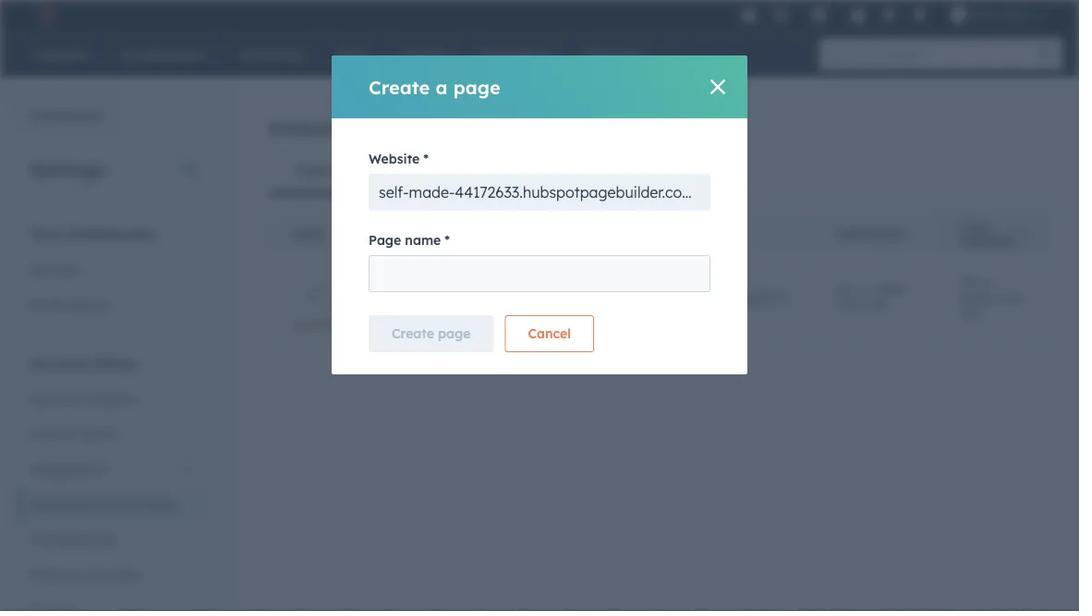 Task type: locate. For each thing, give the bounding box(es) containing it.
downloads down integrations button
[[109, 496, 176, 512]]

1,
[[990, 273, 999, 290], [864, 282, 873, 298]]

account
[[30, 354, 89, 372], [30, 391, 79, 407]]

marketplace downloads up website
[[269, 116, 492, 140]]

support
[[727, 291, 769, 305]]

a up cancel
[[571, 291, 578, 305]]

navigation
[[269, 149, 1050, 194]]

1 horizontal spatial marketplace downloads
[[269, 116, 492, 140]]

1, down purchased
[[864, 282, 873, 298]]

privacy & consent
[[30, 566, 141, 582]]

1 vertical spatial marketplace
[[30, 496, 105, 512]]

nov down purchased
[[836, 282, 861, 298]]

upgrade image
[[742, 8, 758, 25]]

made-
[[409, 183, 455, 202]]

1, down updated
[[990, 273, 999, 290]]

self
[[971, 7, 993, 22]]

marketplace down integrations
[[30, 496, 105, 512]]

0 vertical spatial *
[[424, 151, 429, 167]]

last
[[962, 221, 990, 234]]

1 account from the top
[[30, 354, 89, 372]]

name button
[[270, 212, 814, 253]]

am
[[868, 298, 888, 314], [962, 306, 982, 322]]

0 horizontal spatial marketplace downloads
[[30, 496, 176, 512]]

last updated button
[[940, 212, 1050, 253]]

1 vertical spatial *
[[445, 232, 450, 248]]

create a page up "website *"
[[369, 75, 501, 98]]

create up "website *"
[[369, 75, 430, 98]]

1 press to sort. element from the left
[[331, 227, 338, 242]]

2023
[[877, 282, 906, 298], [962, 290, 991, 306]]

1 vertical spatial downloads
[[109, 496, 176, 512]]

0 horizontal spatial marketplace
[[30, 496, 105, 512]]

0 vertical spatial marketplace
[[269, 116, 384, 140]]

create up cancel
[[533, 291, 568, 305]]

press to sort. element
[[331, 227, 338, 242], [911, 227, 918, 242]]

press to sort. element for name
[[331, 227, 338, 242]]

website
[[369, 151, 420, 167]]

press to sort. element right purchased
[[911, 227, 918, 242]]

create for create a page button
[[533, 291, 568, 305]]

notifications button
[[905, 0, 936, 30]]

* right the name
[[445, 232, 450, 248]]

last updated
[[962, 221, 1015, 248]]

downloads
[[390, 116, 492, 140], [109, 496, 176, 512]]

1 vertical spatial create a page
[[533, 291, 608, 305]]

am down purchased
[[868, 298, 888, 314]]

code
[[85, 531, 117, 547]]

1 vertical spatial account
[[30, 391, 79, 407]]

nov 1, 2023 11:27 am down purchased
[[836, 282, 906, 314]]

close image
[[711, 80, 726, 94]]

dashboard
[[31, 107, 102, 123]]

calling icon image
[[773, 7, 789, 24]]

purchased button
[[814, 212, 940, 253]]

0 vertical spatial account
[[30, 354, 89, 372]]

& for users
[[67, 426, 77, 442]]

tracking code link
[[18, 522, 207, 557]]

create down installed
[[392, 325, 435, 342]]

marketplaces button
[[800, 0, 839, 30]]

* right website
[[424, 151, 429, 167]]

teams
[[80, 426, 119, 442]]

press to sort. element right "name"
[[331, 227, 338, 242]]

marketplace downloads up code on the left bottom of page
[[30, 496, 176, 512]]

self-
[[379, 183, 409, 202]]

made
[[996, 7, 1028, 22]]

1 vertical spatial marketplace downloads
[[30, 496, 176, 512]]

& right users
[[67, 426, 77, 442]]

11:27
[[994, 290, 1023, 306], [836, 298, 864, 314]]

1 horizontal spatial nov
[[962, 273, 987, 290]]

marketplace downloads inside account setup element
[[30, 496, 176, 512]]

a up modules
[[436, 75, 448, 98]]

your
[[30, 224, 64, 243]]

create a page up cancel
[[533, 291, 608, 305]]

descending sort. press to sort ascending. image
[[1020, 227, 1027, 239]]

*
[[424, 151, 429, 167], [445, 232, 450, 248]]

nov down updated
[[962, 273, 987, 290]]

create inside button
[[533, 291, 568, 305]]

2 press to sort. element from the left
[[911, 227, 918, 242]]

Search HubSpot search field
[[820, 39, 1047, 70]]

2 vertical spatial page
[[438, 325, 471, 342]]

marketplace up themes
[[269, 116, 384, 140]]

page inside create a page button
[[581, 291, 608, 305]]

0 horizontal spatial am
[[868, 298, 888, 314]]

create a page
[[369, 75, 501, 98], [533, 291, 608, 305]]

0 horizontal spatial nov
[[836, 282, 861, 298]]

settings link
[[878, 5, 901, 25]]

& right the 'privacy' on the left of the page
[[78, 566, 87, 582]]

create
[[369, 75, 430, 98], [533, 291, 568, 305], [392, 325, 435, 342]]

am down updated
[[962, 306, 982, 322]]

&
[[67, 426, 77, 442], [78, 566, 87, 582]]

0 vertical spatial create
[[369, 75, 430, 98]]

create a page inside create a page button
[[533, 291, 608, 305]]

calling icon button
[[765, 3, 797, 27]]

1 vertical spatial page
[[581, 291, 608, 305]]

1 horizontal spatial *
[[445, 232, 450, 248]]

tracking code
[[30, 531, 117, 547]]

1 horizontal spatial a
[[571, 291, 578, 305]]

downloads inside account setup element
[[109, 496, 176, 512]]

marketplace downloads
[[269, 116, 492, 140], [30, 496, 176, 512]]

help button
[[843, 0, 874, 30]]

1 horizontal spatial create a page
[[533, 291, 608, 305]]

tracking
[[30, 531, 81, 547]]

0 vertical spatial a
[[436, 75, 448, 98]]

0 horizontal spatial press to sort. element
[[331, 227, 338, 242]]

account inside 'link'
[[30, 391, 79, 407]]

0 horizontal spatial create a page
[[369, 75, 501, 98]]

installed
[[404, 291, 449, 305]]

integrations
[[30, 461, 105, 477]]

1 vertical spatial create
[[533, 291, 568, 305]]

help image
[[850, 8, 867, 25]]

1 horizontal spatial press to sort. element
[[911, 227, 918, 242]]

a
[[436, 75, 448, 98], [571, 291, 578, 305]]

0 horizontal spatial downloads
[[109, 496, 176, 512]]

hubspot link
[[22, 4, 69, 26]]

marketplace
[[269, 116, 384, 140], [30, 496, 105, 512]]

0 horizontal spatial &
[[67, 426, 77, 442]]

account up users
[[30, 391, 79, 407]]

press to sort. element inside purchased button
[[911, 227, 918, 242]]

account up "account defaults"
[[30, 354, 89, 372]]

modules link
[[370, 149, 473, 193]]

2023 down updated
[[962, 290, 991, 306]]

create inside button
[[392, 325, 435, 342]]

website *
[[369, 151, 429, 167]]

press to sort. image
[[331, 227, 338, 239]]

page
[[369, 232, 402, 248]]

2 account from the top
[[30, 391, 79, 407]]

2023 down purchased button
[[877, 282, 906, 298]]

ruby anderson image
[[951, 6, 968, 23]]

1 vertical spatial &
[[78, 566, 87, 582]]

updated
[[962, 234, 1015, 248]]

0 horizontal spatial a
[[436, 75, 448, 98]]

1 horizontal spatial downloads
[[390, 116, 492, 140]]

general
[[30, 261, 77, 277]]

11:27 down updated
[[994, 290, 1023, 306]]

0 vertical spatial &
[[67, 426, 77, 442]]

downloads up modules
[[390, 116, 492, 140]]

page
[[454, 75, 501, 98], [581, 291, 608, 305], [438, 325, 471, 342]]

2 vertical spatial create
[[392, 325, 435, 342]]

account for account defaults
[[30, 391, 79, 407]]

defaults
[[83, 391, 134, 407]]

1 horizontal spatial &
[[78, 566, 87, 582]]

1 vertical spatial a
[[571, 291, 578, 305]]

create for the create page button
[[392, 325, 435, 342]]

nov 1, 2023 11:27 am down updated
[[962, 273, 1023, 322]]

0 vertical spatial create a page
[[369, 75, 501, 98]]

self made button
[[940, 0, 1056, 30]]

nov 1, 2023 11:27 am
[[962, 273, 1023, 322], [836, 282, 906, 314]]

press to sort. element inside name button
[[331, 227, 338, 242]]

0 vertical spatial marketplace downloads
[[269, 116, 492, 140]]

11:27 down purchased
[[836, 298, 864, 314]]

marketplace downloads link
[[18, 487, 207, 522]]

1 horizontal spatial 11:27
[[994, 290, 1023, 306]]

privacy
[[30, 566, 74, 582]]

nov
[[962, 273, 987, 290], [836, 282, 861, 298]]

0 vertical spatial downloads
[[390, 116, 492, 140]]

users
[[30, 426, 64, 442]]

themes link
[[269, 149, 370, 193]]

name
[[292, 227, 325, 241]]

0 horizontal spatial 1,
[[864, 282, 873, 298]]

1 horizontal spatial 2023
[[962, 290, 991, 306]]



Task type: describe. For each thing, give the bounding box(es) containing it.
settings
[[30, 158, 105, 181]]

settings image
[[881, 8, 898, 25]]

notifications link
[[18, 287, 207, 322]]

1 horizontal spatial nov 1, 2023 11:27 am
[[962, 273, 1023, 322]]

0 vertical spatial page
[[454, 75, 501, 98]]

create a page inside create a page dialog
[[369, 75, 501, 98]]

create page button
[[369, 315, 494, 352]]

account for account setup
[[30, 354, 89, 372]]

0 horizontal spatial *
[[424, 151, 429, 167]]

self made
[[971, 7, 1028, 22]]

self made menu
[[737, 0, 1058, 30]]

search button
[[1032, 39, 1063, 70]]

self-made-44172633.hubspotpagebuilder.com button
[[369, 174, 711, 211]]

page inside the create page button
[[438, 325, 471, 342]]

press to sort. image
[[911, 227, 918, 239]]

consent
[[91, 566, 141, 582]]

users & teams link
[[18, 417, 207, 452]]

Page name * text field
[[369, 255, 711, 292]]

a inside dialog
[[436, 75, 448, 98]]

notifications image
[[912, 8, 929, 25]]

marketplaces image
[[812, 8, 828, 25]]

create a page dialog
[[332, 55, 748, 374]]

a inside button
[[571, 291, 578, 305]]

actions
[[643, 291, 682, 305]]

setup
[[94, 354, 137, 372]]

your preferences
[[30, 224, 155, 243]]

& for privacy
[[78, 566, 87, 582]]

create a page button
[[521, 286, 620, 310]]

notifications
[[30, 296, 109, 313]]

themes
[[295, 163, 344, 179]]

hubspot image
[[33, 4, 55, 26]]

account setup
[[30, 354, 137, 372]]

privacy & consent link
[[18, 557, 207, 592]]

navigation containing themes
[[269, 149, 1050, 194]]

create page
[[392, 325, 471, 342]]

44172633.hubspotpagebuilder.com
[[455, 183, 696, 202]]

search image
[[1041, 48, 1054, 61]]

account defaults link
[[18, 381, 207, 417]]

upgrade link
[[738, 5, 762, 25]]

0 horizontal spatial 11:27
[[836, 298, 864, 314]]

general link
[[18, 252, 207, 287]]

cancel button
[[505, 315, 595, 352]]

page name *
[[369, 232, 450, 248]]

account setup element
[[18, 353, 207, 611]]

account defaults
[[30, 391, 134, 407]]

your preferences element
[[18, 223, 207, 322]]

0 horizontal spatial 2023
[[877, 282, 906, 298]]

users & teams
[[30, 426, 119, 442]]

integrations button
[[18, 452, 207, 487]]

0 horizontal spatial nov 1, 2023 11:27 am
[[836, 282, 906, 314]]

cancel
[[528, 325, 571, 342]]

dashboard link
[[0, 98, 114, 135]]

name
[[405, 232, 441, 248]]

preferences
[[68, 224, 155, 243]]

actions button
[[631, 286, 704, 310]]

purchased
[[836, 227, 905, 241]]

support button
[[715, 286, 791, 310]]

1 horizontal spatial marketplace
[[269, 116, 384, 140]]

press to sort. element for purchased
[[911, 227, 918, 242]]

1 horizontal spatial am
[[962, 306, 982, 322]]

modules
[[396, 163, 447, 179]]

self-made-44172633.hubspotpagebuilder.com
[[379, 183, 696, 202]]

marketplace inside account setup element
[[30, 496, 105, 512]]

descending sort. press to sort ascending. element
[[1020, 227, 1027, 242]]

1 horizontal spatial 1,
[[990, 273, 999, 290]]



Task type: vqa. For each thing, say whether or not it's contained in the screenshot.
within
no



